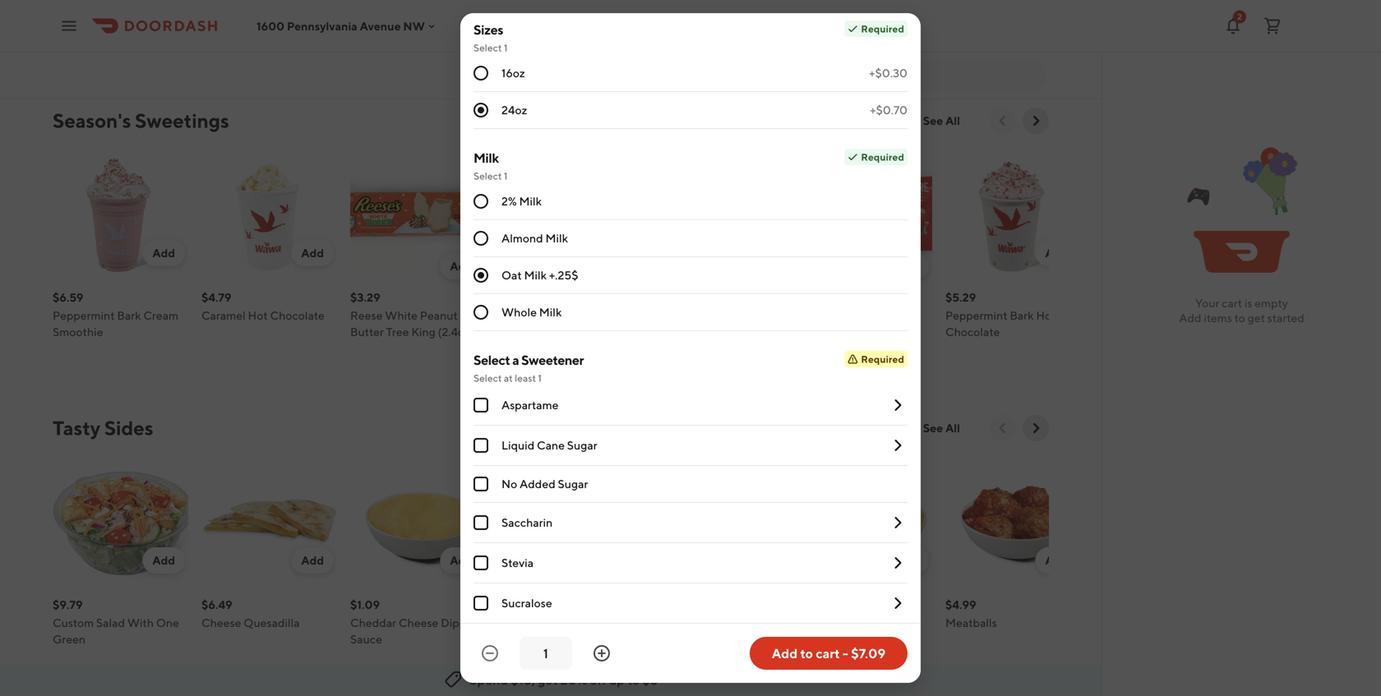 Task type: vqa. For each thing, say whether or not it's contained in the screenshot.
1st See All link from the bottom of the page
yes



Task type: locate. For each thing, give the bounding box(es) containing it.
$3.29 up the haribo
[[648, 291, 678, 304]]

oz) right (6
[[541, 34, 557, 48]]

0 horizontal spatial peanut
[[420, 309, 458, 322]]

& right mac at bottom
[[870, 616, 877, 630]]

$4.99 meatballs
[[945, 598, 997, 630]]

sauce
[[350, 633, 382, 646]]

size
[[829, 325, 851, 339]]

brew
[[499, 325, 526, 339]]

dialog
[[460, 13, 921, 683]]

1 vertical spatial all
[[945, 421, 960, 435]]

candy down xtremes on the left of page
[[578, 18, 612, 31]]

cart
[[1222, 296, 1242, 310], [816, 646, 840, 661]]

sugar right cane
[[567, 439, 597, 452]]

1 horizontal spatial cream
[[350, 18, 385, 31]]

0 vertical spatial to
[[1234, 311, 1245, 325]]

0 horizontal spatial candy
[[94, 18, 128, 31]]

Aspartame checkbox
[[474, 398, 488, 413]]

1 horizontal spatial chocolate
[[945, 325, 1000, 339]]

$6.59
[[53, 291, 83, 304]]

cream
[[350, 18, 385, 31], [143, 309, 179, 322]]

decrease quantity by 1 image
[[480, 644, 500, 663]]

Oat Milk +.25$ radio
[[474, 268, 488, 283]]

0 vertical spatial required
[[861, 23, 904, 35]]

1600 pennsylvania avenue nw
[[256, 19, 425, 33]]

Current quantity is 1 number field
[[529, 644, 562, 663]]

see all link for sweetings
[[913, 108, 970, 134]]

haribo
[[648, 309, 683, 322]]

cheese left "dipping"
[[399, 616, 438, 630]]

peanut up king
[[420, 309, 458, 322]]

1 horizontal spatial &
[[442, 1, 449, 15]]

required down turkey at the right top
[[861, 23, 904, 35]]

3 bark from the left
[[1010, 309, 1034, 322]]

select up 2% milk option
[[474, 170, 502, 182]]

$3.29 inside $3.29 m&m holiday peanut share size (3.27oz)
[[797, 291, 827, 304]]

1 holiday from the left
[[686, 309, 726, 322]]

2 $3.29 from the left
[[648, 291, 678, 304]]

candy inside trolli sour bite crawlers gummi candy (7.2 oz)
[[94, 18, 128, 31]]

chocolate inside $5.29 peppermint bark hot chocolate
[[945, 325, 1000, 339]]

required down (3.27oz)
[[861, 353, 904, 365]]

2%
[[501, 194, 517, 208]]

chocolate left reese at left top
[[270, 309, 325, 322]]

required inside milk "group"
[[861, 151, 904, 163]]

0 vertical spatial next button of carousel image
[[1028, 113, 1044, 129]]

tasty sides
[[53, 416, 153, 440]]

1 right least
[[538, 372, 542, 384]]

0 horizontal spatial &
[[242, 18, 249, 31]]

1 vertical spatial previous button of carousel image
[[995, 420, 1011, 437]]

3 required from the top
[[861, 353, 904, 365]]

2 select from the top
[[474, 170, 502, 182]]

crawlers
[[131, 1, 177, 15]]

2 horizontal spatial oz)
[[541, 34, 557, 48]]

select down sizes
[[474, 42, 502, 53]]

candy down the "bite"
[[94, 18, 128, 31]]

0 vertical spatial smoothie
[[388, 18, 438, 31]]

1 horizontal spatial cart
[[1222, 296, 1242, 310]]

2 required from the top
[[861, 151, 904, 163]]

peanut for king
[[420, 309, 458, 322]]

none radio inside sizes group
[[474, 66, 488, 81]]

0 vertical spatial previous button of carousel image
[[995, 113, 1011, 129]]

gummi
[[53, 18, 91, 31]]

$4.99
[[945, 598, 976, 612]]

2 horizontal spatial &
[[870, 616, 877, 630]]

sugar right added
[[558, 477, 588, 491]]

caramel inside $4.79 caramel hot chocolate
[[201, 309, 246, 322]]

Sucralose checkbox
[[474, 596, 488, 611]]

bark
[[117, 309, 141, 322], [563, 309, 587, 322], [1010, 309, 1034, 322]]

cart left -
[[816, 646, 840, 661]]

1 vertical spatial hoagie
[[797, 18, 834, 31]]

1 vertical spatial cream
[[143, 309, 179, 322]]

started
[[1267, 311, 1304, 325]]

$3.29 inside $3.29 haribo holiday gold bears (4oz)
[[648, 291, 678, 304]]

previous button of carousel image
[[995, 113, 1011, 129], [995, 420, 1011, 437]]

1 vertical spatial to
[[800, 646, 813, 661]]

all for tasty sides
[[945, 421, 960, 435]]

None radio
[[474, 66, 488, 81]]

1 vertical spatial see all link
[[913, 415, 970, 441]]

2 cheese from the left
[[399, 616, 438, 630]]

holiday inside $3.29 haribo holiday gold bears (4oz)
[[686, 309, 726, 322]]

sizes group
[[474, 21, 908, 129]]

1 vertical spatial smoothie
[[53, 325, 103, 339]]

bark inside $6.39 peppermint bark cold brew
[[563, 309, 587, 322]]

milk for almond
[[545, 231, 568, 245]]

2 bark from the left
[[563, 309, 587, 322]]

3 peppermint from the left
[[945, 309, 1007, 322]]

get right the $15,
[[538, 672, 558, 688]]

required down +$0.70
[[861, 151, 904, 163]]

1 horizontal spatial peppermint
[[499, 309, 561, 322]]

0 horizontal spatial cart
[[816, 646, 840, 661]]

$3.29 up m&m
[[797, 291, 827, 304]]

oz) down crawlers on the top of the page
[[151, 18, 167, 31]]

milk for whole
[[539, 305, 562, 319]]

milk group
[[474, 149, 908, 331]]

to down chipotle
[[800, 646, 813, 661]]

Stevia checkbox
[[474, 556, 488, 571]]

1 vertical spatial next button of carousel image
[[1028, 420, 1044, 437]]

2 horizontal spatial cheese
[[879, 616, 919, 630]]

1 vertical spatial sugar
[[558, 477, 588, 491]]

1 vertical spatial chocolate
[[945, 325, 1000, 339]]

0 horizontal spatial $3.29
[[350, 291, 380, 304]]

butter
[[350, 325, 384, 339]]

peppermint inside $5.29 peppermint bark hot chocolate
[[945, 309, 1007, 322]]

1 all from the top
[[945, 114, 960, 127]]

2 peanut from the left
[[870, 309, 908, 322]]

1 vertical spatial see
[[923, 421, 943, 435]]

meatballs image
[[945, 455, 1081, 590]]

0 vertical spatial 1
[[504, 42, 508, 53]]

cheddar cheese dipping sauce image
[[350, 455, 486, 590]]

candy inside airheads xtremes rainbow berry candy bites (6 oz)
[[578, 18, 612, 31]]

1 vertical spatial required
[[861, 151, 904, 163]]

aspartame
[[501, 398, 559, 412]]

Liquid Cane Sugar checkbox
[[474, 438, 488, 453]]

2
[[1237, 12, 1242, 21]]

chilli
[[287, 1, 315, 15]]

get down is
[[1248, 311, 1265, 325]]

to for get
[[1234, 311, 1245, 325]]

add for meatballs
[[1045, 554, 1068, 567]]

1
[[504, 42, 508, 53], [504, 170, 508, 182], [538, 372, 542, 384]]

0 vertical spatial see all link
[[913, 108, 970, 134]]

custom
[[53, 616, 94, 630]]

1 horizontal spatial hoagie
[[797, 18, 834, 31]]

milk right 2%
[[519, 194, 542, 208]]

cream inside the caramel cookies & cream smoothie
[[350, 18, 385, 31]]

1 horizontal spatial smoothie
[[388, 18, 438, 31]]

$1.09
[[350, 598, 380, 612]]

2 see from the top
[[923, 421, 943, 435]]

peppermint down $6.59
[[53, 309, 115, 322]]

to inside your cart is empty add items to get started
[[1234, 311, 1245, 325]]

$3.29 up reese at left top
[[350, 291, 380, 304]]

smoothie for peppermint
[[53, 325, 103, 339]]

0 vertical spatial all
[[945, 114, 960, 127]]

1 horizontal spatial bark
[[563, 309, 587, 322]]

2 horizontal spatial bark
[[1010, 309, 1034, 322]]

milk select 1
[[474, 150, 508, 182]]

milk up 2% milk option
[[474, 150, 499, 166]]

& right cookies at the left of the page
[[442, 1, 449, 15]]

1 bark from the left
[[117, 309, 141, 322]]

cream for caramel cookies & cream smoothie
[[350, 18, 385, 31]]

0 horizontal spatial caramel
[[201, 309, 246, 322]]

3 $3.29 from the left
[[797, 291, 827, 304]]

0 horizontal spatial cream
[[143, 309, 179, 322]]

next button of carousel image
[[1028, 113, 1044, 129], [1028, 420, 1044, 437]]

hot
[[265, 1, 285, 15], [248, 309, 268, 322], [1036, 309, 1056, 322]]

add for peppermint bark hot chocolate
[[1045, 246, 1068, 260]]

1 for milk
[[504, 170, 508, 182]]

0 horizontal spatial cheese
[[201, 616, 241, 630]]

1 select from the top
[[474, 42, 502, 53]]

custom salad with one green image
[[53, 455, 188, 590]]

1 required from the top
[[861, 23, 904, 35]]

0 vertical spatial caramel
[[350, 1, 394, 15]]

tortilla
[[280, 18, 316, 31]]

1 horizontal spatial candy
[[578, 18, 612, 31]]

caramel hot chocolate image
[[201, 147, 337, 283]]

add for reese white peanut butter tree king (2.4oz)
[[450, 259, 473, 273]]

$1.09 cheddar cheese dipping sauce
[[350, 598, 482, 646]]

1 candy from the left
[[94, 18, 128, 31]]

peppermint inside $6.59 peppermint bark cream smoothie
[[53, 309, 115, 322]]

$5.29 peppermint bark hot chocolate
[[945, 291, 1056, 339]]

0 vertical spatial see
[[923, 114, 943, 127]]

at
[[504, 372, 513, 384]]

cookies
[[397, 1, 439, 15]]

to down is
[[1234, 311, 1245, 325]]

smoothie for cookies
[[388, 18, 438, 31]]

dialog containing sizes
[[460, 13, 921, 683]]

bark inside $5.29 peppermint bark hot chocolate
[[1010, 309, 1034, 322]]

1 vertical spatial 1
[[504, 170, 508, 182]]

airheads xtremes rainbow berry candy bites (6 oz)
[[499, 1, 612, 48]]

1 peppermint from the left
[[53, 309, 115, 322]]

2 horizontal spatial $3.29
[[797, 291, 827, 304]]

cart left is
[[1222, 296, 1242, 310]]

select left a
[[474, 352, 510, 368]]

turkey
[[879, 1, 914, 15]]

add inside add to cart - $7.09 button
[[772, 646, 798, 661]]

1 see all link from the top
[[913, 108, 970, 134]]

1 peanut from the left
[[420, 309, 458, 322]]

bacon image
[[648, 455, 783, 590]]

1 $3.29 from the left
[[350, 291, 380, 304]]

hoagie down honey
[[797, 18, 834, 31]]

milk right whole
[[539, 305, 562, 319]]

2 peppermint from the left
[[499, 309, 561, 322]]

peanut inside $3.29 reese white peanut butter tree king (2.4oz)
[[420, 309, 458, 322]]

$6.39 peppermint bark cold brew
[[499, 291, 615, 339]]

bark for cream
[[117, 309, 141, 322]]

2 vertical spatial required
[[861, 353, 904, 365]]

1 horizontal spatial peanut
[[870, 309, 908, 322]]

add for peppermint bark cold brew
[[599, 246, 621, 260]]

cheese right mac at bottom
[[879, 616, 919, 630]]

caramel
[[350, 1, 394, 15], [201, 309, 246, 322]]

get
[[1248, 311, 1265, 325], [538, 672, 558, 688]]

oz) inside airheads xtremes rainbow berry candy bites (6 oz)
[[541, 34, 557, 48]]

0 horizontal spatial bark
[[117, 309, 141, 322]]

holiday inside $3.29 m&m holiday peanut share size (3.27oz)
[[828, 309, 868, 322]]

0 horizontal spatial to
[[627, 672, 640, 688]]

almond milk
[[501, 231, 568, 245]]

$3.29 haribo holiday gold bears (4oz)
[[648, 291, 754, 339]]

tasty sides link
[[53, 415, 153, 441]]

smoothie inside $6.59 peppermint bark cream smoothie
[[53, 325, 103, 339]]

2 previous button of carousel image from the top
[[995, 420, 1011, 437]]

sugar
[[567, 439, 597, 452], [558, 477, 588, 491]]

-
[[843, 646, 848, 661]]

bites
[[499, 34, 525, 48]]

0 horizontal spatial oz)
[[151, 18, 167, 31]]

1 vertical spatial see all
[[923, 421, 960, 435]]

sour
[[80, 1, 105, 15]]

smoothie inside the caramel cookies & cream smoothie
[[388, 18, 438, 31]]

with
[[127, 616, 154, 630]]

+$0.30
[[869, 66, 908, 80]]

1 cheese from the left
[[201, 616, 241, 630]]

add button
[[143, 240, 185, 266], [143, 240, 185, 266], [291, 240, 334, 266], [291, 240, 334, 266], [589, 240, 631, 266], [589, 240, 631, 266], [1035, 240, 1078, 266], [1035, 240, 1078, 266], [440, 253, 483, 280], [440, 253, 483, 280], [143, 547, 185, 574], [143, 547, 185, 574], [291, 547, 334, 574], [291, 547, 334, 574], [440, 547, 483, 574], [440, 547, 483, 574], [887, 547, 929, 574], [887, 547, 929, 574], [1035, 547, 1078, 574], [1035, 547, 1078, 574]]

0 horizontal spatial chocolate
[[270, 309, 325, 322]]

1 vertical spatial &
[[242, 18, 249, 31]]

oz) for airheads xtremes rainbow berry candy bites (6 oz)
[[541, 34, 557, 48]]

0 vertical spatial &
[[442, 1, 449, 15]]

2 see all link from the top
[[913, 415, 970, 441]]

berry
[[547, 18, 576, 31]]

holiday up size
[[828, 309, 868, 322]]

holiday up (4oz)
[[686, 309, 726, 322]]

cart inside button
[[816, 646, 840, 661]]

1 up 16oz
[[504, 42, 508, 53]]

1 horizontal spatial oz)
[[247, 34, 263, 48]]

$6.39
[[499, 291, 530, 304]]

required inside sizes group
[[861, 23, 904, 35]]

peppermint for $6.39
[[499, 309, 561, 322]]

1 up 2%
[[504, 170, 508, 182]]

5
[[499, 616, 506, 630]]

3 select from the top
[[474, 352, 510, 368]]

0 vertical spatial get
[[1248, 311, 1265, 325]]

caramel up avenue
[[350, 1, 394, 15]]

add to cart - $7.09 button
[[750, 637, 908, 670]]

0 vertical spatial cream
[[350, 18, 385, 31]]

1 horizontal spatial to
[[800, 646, 813, 661]]

peppermint down $6.39
[[499, 309, 561, 322]]

1 inside milk select 1
[[504, 170, 508, 182]]

Almond Milk radio
[[474, 231, 488, 246]]

$3.29 inside $3.29 reese white peanut butter tree king (2.4oz)
[[350, 291, 380, 304]]

required inside select a sweetener group
[[861, 353, 904, 365]]

salad
[[96, 616, 125, 630]]

peppermint inside $6.39 peppermint bark cold brew
[[499, 309, 561, 322]]

cart inside your cart is empty add items to get started
[[1222, 296, 1242, 310]]

peppermint down $5.29
[[945, 309, 1007, 322]]

1600 pennsylvania avenue nw button
[[256, 19, 438, 33]]

smoothie down $6.59
[[53, 325, 103, 339]]

0 horizontal spatial holiday
[[686, 309, 726, 322]]

milk
[[474, 150, 499, 166], [519, 194, 542, 208], [545, 231, 568, 245], [524, 268, 547, 282], [539, 305, 562, 319]]

1 inside sizes select 1
[[504, 42, 508, 53]]

2 next button of carousel image from the top
[[1028, 420, 1044, 437]]

1 next button of carousel image from the top
[[1028, 113, 1044, 129]]

24oz
[[501, 103, 527, 117]]

0 horizontal spatial get
[[538, 672, 558, 688]]

None radio
[[474, 103, 488, 118]]

previous button of carousel image for sides
[[995, 420, 1011, 437]]

hoagie inside honey smoked turkey hoagie
[[797, 18, 834, 31]]

required for select a sweetener
[[861, 353, 904, 365]]

peanut
[[420, 309, 458, 322], [870, 309, 908, 322]]

see all link for sides
[[913, 415, 970, 441]]

0 horizontal spatial peppermint
[[53, 309, 115, 322]]

hoagie right "italian"
[[683, 1, 720, 15]]

2 candy from the left
[[578, 18, 612, 31]]

bark for cold
[[563, 309, 587, 322]]

reese
[[350, 309, 383, 322]]

2 vertical spatial to
[[627, 672, 640, 688]]

to right the up
[[627, 672, 640, 688]]

peanut up (3.27oz)
[[870, 309, 908, 322]]

1 horizontal spatial holiday
[[828, 309, 868, 322]]

oz) inside trolli sour bite crawlers gummi candy (7.2 oz)
[[151, 18, 167, 31]]

$9.79
[[53, 598, 83, 612]]

smoothie down cookies at the left of the page
[[388, 18, 438, 31]]

0 vertical spatial hoagie
[[683, 1, 720, 15]]

stevia
[[501, 556, 534, 570]]

& for chipotle mac & cheese
[[870, 616, 877, 630]]

select left 'at'
[[474, 372, 502, 384]]

chocolate down $5.29
[[945, 325, 1000, 339]]

sizes select 1
[[474, 22, 508, 53]]

2 vertical spatial 1
[[538, 372, 542, 384]]

milk right the oat
[[524, 268, 547, 282]]

bears
[[648, 325, 677, 339]]

almond
[[501, 231, 543, 245]]

cream inside $6.59 peppermint bark cream smoothie
[[143, 309, 179, 322]]

1 horizontal spatial get
[[1248, 311, 1265, 325]]

0 vertical spatial cart
[[1222, 296, 1242, 310]]

& down fuego
[[242, 18, 249, 31]]

0 horizontal spatial hoagie
[[683, 1, 720, 15]]

1 vertical spatial cart
[[816, 646, 840, 661]]

0 vertical spatial sugar
[[567, 439, 597, 452]]

cheese down $6.49
[[201, 616, 241, 630]]

(6
[[528, 34, 539, 48]]

2 all from the top
[[945, 421, 960, 435]]

oz) right "(4"
[[247, 34, 263, 48]]

1 horizontal spatial cheese
[[399, 616, 438, 630]]

& inside the caramel cookies & cream smoothie
[[442, 1, 449, 15]]

1 previous button of carousel image from the top
[[995, 113, 1011, 129]]

all
[[945, 114, 960, 127], [945, 421, 960, 435]]

1 horizontal spatial caramel
[[350, 1, 394, 15]]

caramel cookies & cream smoothie
[[350, 1, 449, 31]]

2 holiday from the left
[[828, 309, 868, 322]]

1 horizontal spatial $3.29
[[648, 291, 678, 304]]

1 see all from the top
[[923, 114, 960, 127]]

2 horizontal spatial to
[[1234, 311, 1245, 325]]

1 see from the top
[[923, 114, 943, 127]]

milk right almond
[[545, 231, 568, 245]]

bark inside $6.59 peppermint bark cream smoothie
[[117, 309, 141, 322]]

2 vertical spatial &
[[870, 616, 877, 630]]

(7.2
[[130, 18, 148, 31]]

caramel down $4.79
[[201, 309, 246, 322]]

trolli
[[53, 1, 78, 15]]

0 vertical spatial chocolate
[[270, 309, 325, 322]]

smoothie
[[388, 18, 438, 31], [53, 325, 103, 339]]

hot inside takis fuego hot chilli pepper & lime tortilla chips (4 oz)
[[265, 1, 285, 15]]

0 horizontal spatial smoothie
[[53, 325, 103, 339]]

holiday
[[686, 309, 726, 322], [828, 309, 868, 322]]

0 vertical spatial see all
[[923, 114, 960, 127]]

next button of carousel image for tasty sides
[[1028, 420, 1044, 437]]

hot inside $4.79 caramel hot chocolate
[[248, 309, 268, 322]]

select inside sizes select 1
[[474, 42, 502, 53]]

chipotle mac & cheese
[[797, 616, 919, 630]]

oz) inside takis fuego hot chilli pepper & lime tortilla chips (4 oz)
[[247, 34, 263, 48]]

add for chipotle mac & cheese
[[896, 554, 919, 567]]

2 horizontal spatial peppermint
[[945, 309, 1007, 322]]

$7.09
[[851, 646, 886, 661]]

peanut inside $3.29 m&m holiday peanut share size (3.27oz)
[[870, 309, 908, 322]]

2 see all from the top
[[923, 421, 960, 435]]

white
[[385, 309, 418, 322]]

1 vertical spatial caramel
[[201, 309, 246, 322]]



Task type: describe. For each thing, give the bounding box(es) containing it.
to inside button
[[800, 646, 813, 661]]

chipotle
[[797, 616, 842, 630]]

m&m holiday peanut share size (3.27oz) image
[[797, 147, 932, 283]]

your
[[1195, 296, 1219, 310]]

increase quantity by 1 image
[[592, 644, 612, 663]]

previous button of carousel image for sweetings
[[995, 113, 1011, 129]]

peppermint bark cold brew image
[[499, 147, 635, 283]]

nw
[[403, 19, 425, 33]]

oat milk +.25$
[[501, 268, 578, 282]]

0 items, open order cart image
[[1263, 16, 1282, 36]]

$6.69 5 chicken strips
[[499, 598, 584, 630]]

oz) for trolli sour bite crawlers gummi candy (7.2 oz)
[[151, 18, 167, 31]]

sugar for no added sugar
[[558, 477, 588, 491]]

king
[[411, 325, 436, 339]]

takis fuego hot chilli pepper & lime tortilla chips (4 oz)
[[201, 1, 316, 48]]

No Added Sugar checkbox
[[474, 477, 488, 492]]

reese white peanut butter tree king (2.4oz) image
[[350, 147, 486, 283]]

a
[[512, 352, 519, 368]]

rainbow
[[499, 18, 545, 31]]

3 cheese from the left
[[879, 616, 919, 630]]

mac
[[845, 616, 867, 630]]

$3.29 reese white peanut butter tree king (2.4oz)
[[350, 291, 474, 339]]

trolli sour bite crawlers gummi candy (7.2 oz)
[[53, 1, 177, 31]]

airheads
[[499, 1, 546, 15]]

bark for hot
[[1010, 309, 1034, 322]]

cane
[[537, 439, 565, 452]]

cheese quesadilla image
[[201, 455, 337, 590]]

liquid
[[501, 439, 535, 452]]

add to cart - $7.09
[[772, 646, 886, 661]]

4 select from the top
[[474, 372, 502, 384]]

holiday for size
[[828, 309, 868, 322]]

$6.59 peppermint bark cream smoothie
[[53, 291, 179, 339]]

2% Milk radio
[[474, 194, 488, 209]]

Saccharin checkbox
[[474, 515, 488, 530]]

add for peppermint bark cream smoothie
[[152, 246, 175, 260]]

bite
[[107, 1, 128, 15]]

add for caramel hot chocolate
[[301, 246, 324, 260]]

to for $5
[[627, 672, 640, 688]]

sucralose
[[501, 596, 552, 610]]

$3.29 for $3.29 reese white peanut butter tree king (2.4oz)
[[350, 291, 380, 304]]

see all for tasty sides
[[923, 421, 960, 435]]

add for custom salad with one green
[[152, 554, 175, 567]]

bacon
[[648, 616, 681, 630]]

cheese inside $6.49 cheese quesadilla
[[201, 616, 241, 630]]

strips
[[554, 616, 584, 630]]

16oz
[[501, 66, 525, 80]]

oat
[[501, 268, 522, 282]]

fuego
[[230, 1, 263, 15]]

Search Wawa search field
[[796, 67, 1033, 85]]

select inside milk select 1
[[474, 170, 502, 182]]

cheese inside "$1.09 cheddar cheese dipping sauce"
[[399, 616, 438, 630]]

2% milk
[[501, 194, 542, 208]]

milk for oat
[[524, 268, 547, 282]]

next button of carousel image for season's sweetings
[[1028, 113, 1044, 129]]

see for season's sweetings
[[923, 114, 943, 127]]

required for milk
[[861, 151, 904, 163]]

up
[[609, 672, 625, 688]]

Whole Milk radio
[[474, 305, 488, 320]]

peppermint bark cream smoothie image
[[53, 147, 188, 283]]

saccharin
[[501, 516, 553, 529]]

notification bell image
[[1223, 16, 1243, 36]]

& inside takis fuego hot chilli pepper & lime tortilla chips (4 oz)
[[242, 18, 249, 31]]

$6.49 cheese quesadilla
[[201, 598, 300, 630]]

spend
[[470, 672, 508, 688]]

sizes
[[474, 22, 503, 37]]

milk inside milk select 1
[[474, 150, 499, 166]]

gold
[[728, 309, 754, 322]]

no
[[501, 477, 517, 491]]

sides
[[104, 416, 153, 440]]

share
[[797, 325, 827, 339]]

tree
[[386, 325, 409, 339]]

season's sweetings link
[[53, 108, 229, 134]]

sugar for liquid cane sugar
[[567, 439, 597, 452]]

lime
[[252, 18, 278, 31]]

none radio inside sizes group
[[474, 103, 488, 118]]

1 inside "select a sweetener select at least 1"
[[538, 372, 542, 384]]

required for sizes
[[861, 23, 904, 35]]

get inside your cart is empty add items to get started
[[1248, 311, 1265, 325]]

empty
[[1255, 296, 1288, 310]]

no added sugar
[[501, 477, 588, 491]]

meatballs
[[945, 616, 997, 630]]

peanut for (3.27oz)
[[870, 309, 908, 322]]

$3.29 for $3.29 haribo holiday gold bears (4oz)
[[648, 291, 678, 304]]

$6.69
[[499, 598, 530, 612]]

smoked
[[833, 1, 876, 15]]

holiday for (4oz)
[[686, 309, 726, 322]]

is
[[1244, 296, 1252, 310]]

sweetings
[[135, 109, 229, 132]]

dipping
[[441, 616, 482, 630]]

honey
[[797, 1, 831, 15]]

peppermint for $5.29
[[945, 309, 1007, 322]]

cream for $6.59 peppermint bark cream smoothie
[[143, 309, 179, 322]]

open menu image
[[59, 16, 79, 36]]

1 vertical spatial get
[[538, 672, 558, 688]]

select a sweetener group
[[474, 351, 908, 624]]

$3.29 for $3.29 m&m holiday peanut share size (3.27oz)
[[797, 291, 827, 304]]

italian hoagie
[[648, 1, 720, 15]]

$5.29
[[945, 291, 976, 304]]

& for caramel cookies & cream smoothie
[[442, 1, 449, 15]]

chipotle mac & cheese image
[[797, 455, 932, 590]]

tasty
[[53, 416, 100, 440]]

20%
[[560, 672, 587, 688]]

takis
[[201, 1, 227, 15]]

pepper
[[201, 18, 240, 31]]

$4.79 caramel hot chocolate
[[201, 291, 325, 322]]

add inside your cart is empty add items to get started
[[1179, 311, 1201, 325]]

$15,
[[511, 672, 535, 688]]

liquid cane sugar
[[501, 439, 597, 452]]

pennsylvania
[[287, 19, 357, 33]]

hot for fuego
[[265, 1, 285, 15]]

(3.27oz)
[[853, 325, 894, 339]]

5 chicken strips image
[[499, 455, 635, 590]]

added
[[520, 477, 555, 491]]

see all for season's sweetings
[[923, 114, 960, 127]]

all for season's sweetings
[[945, 114, 960, 127]]

(4oz)
[[679, 325, 707, 339]]

honey smoked turkey hoagie
[[797, 1, 914, 31]]

off
[[590, 672, 606, 688]]

milk for 2%
[[519, 194, 542, 208]]

chocolate inside $4.79 caramel hot chocolate
[[270, 309, 325, 322]]

hot for caramel
[[248, 309, 268, 322]]

chips
[[201, 34, 232, 48]]

cold
[[590, 309, 615, 322]]

add for cheese quesadilla
[[301, 554, 324, 567]]

(2.4oz)
[[438, 325, 474, 339]]

$3.29 m&m holiday peanut share size (3.27oz)
[[797, 291, 908, 339]]

1 for sizes
[[504, 42, 508, 53]]

hot inside $5.29 peppermint bark hot chocolate
[[1036, 309, 1056, 322]]

peppermint bark hot chocolate image
[[945, 147, 1081, 283]]

peppermint for $6.59
[[53, 309, 115, 322]]

spend $15, get 20% off up to $5
[[470, 672, 658, 688]]

$9.79 custom salad with one green
[[53, 598, 179, 646]]

caramel inside the caramel cookies & cream smoothie
[[350, 1, 394, 15]]

whole milk
[[501, 305, 562, 319]]

haribo holiday gold bears (4oz) image
[[648, 147, 783, 283]]

see for tasty sides
[[923, 421, 943, 435]]

add for cheddar cheese dipping sauce
[[450, 554, 473, 567]]

sweetener
[[521, 352, 584, 368]]

season's
[[53, 109, 131, 132]]



